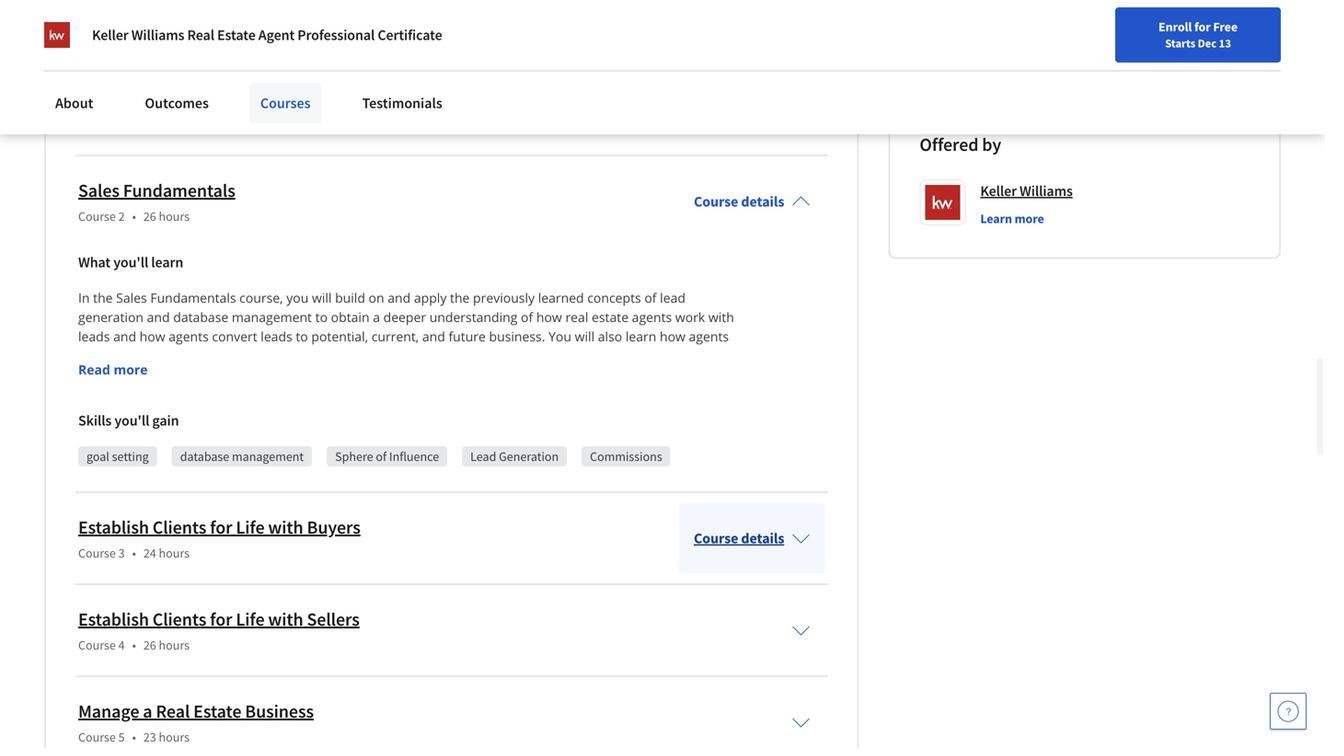 Task type: describe. For each thing, give the bounding box(es) containing it.
client
[[172, 347, 205, 364]]

for
[[29, 9, 50, 28]]

your
[[875, 58, 900, 75]]

with right the work
[[709, 308, 734, 326]]

experience
[[208, 347, 274, 364]]

1 horizontal spatial will
[[312, 289, 332, 306]]

read for 2nd read more 'button' from the top of the page
[[78, 361, 110, 378]]

2 vertical spatial more
[[114, 361, 148, 378]]

market.
[[648, 366, 695, 384]]

gain
[[152, 411, 179, 430]]

details for establish clients for life with buyers
[[741, 529, 785, 548]]

all
[[949, 68, 963, 85]]

real
[[566, 308, 588, 326]]

sphere
[[335, 448, 373, 465]]

0 vertical spatial learn
[[151, 253, 183, 271]]

2 horizontal spatial leads
[[665, 347, 697, 364]]

learn more
[[981, 210, 1044, 227]]

13
[[1219, 36, 1231, 51]]

establish clients for life with buyers link
[[78, 516, 361, 539]]

work
[[675, 308, 705, 326]]

course details for establish clients for life with buyers
[[694, 529, 785, 548]]

english
[[1007, 58, 1052, 76]]

course,
[[239, 289, 283, 306]]

course inside "sales fundamentals course 2 • 26 hours"
[[78, 208, 116, 225]]

testimonials
[[362, 94, 442, 112]]

1 horizontal spatial you
[[286, 289, 309, 306]]

course details button for establish clients for life with buyers
[[679, 503, 825, 573]]

in the sales fundamentals course, you will build on and apply the previously learned concepts of lead generation and database management to obtain a deeper understanding of how real estate agents work with leads and how agents convert leads to potential, current, and future business. you will also learn how agents create a lasting client experience that fosters long-term relationships and continuously feeds new leads into their business. additionally, you will explore the opportunity to grow a business with the rental market.
[[78, 289, 738, 384]]

career
[[929, 58, 964, 75]]

0 horizontal spatial you
[[247, 366, 269, 384]]

build
[[335, 289, 365, 306]]

hours inside establish clients for life with sellers course 4 • 26 hours
[[159, 637, 190, 653]]

0 horizontal spatial of
[[376, 448, 387, 465]]

and up relationships
[[422, 328, 445, 345]]

enroll
[[1159, 18, 1192, 35]]

details for sales fundamentals
[[741, 192, 785, 211]]

listing
[[227, 111, 263, 128]]

learn inside in the sales fundamentals course, you will build on and apply the previously learned concepts of lead generation and database management to obtain a deeper understanding of how real estate agents work with leads and how agents convert leads to potential, current, and future business. you will also learn how agents create a lasting client experience that fosters long-term relationships and continuously feeds new leads into their business. additionally, you will explore the opportunity to grow a business with the rental market.
[[626, 328, 657, 345]]

with down "continuously"
[[557, 366, 583, 384]]

database management
[[180, 448, 304, 465]]

2 vertical spatial to
[[442, 366, 454, 384]]

establish clients for life with sellers course 4 • 26 hours
[[78, 608, 360, 653]]

instructors
[[975, 68, 1036, 85]]

english button
[[974, 37, 1085, 97]]

learn more button
[[981, 209, 1044, 228]]

with inside establish clients for life with sellers course 4 • 26 hours
[[268, 608, 303, 631]]

courses
[[260, 94, 311, 112]]

0 horizontal spatial will
[[272, 366, 292, 384]]

life for buyers
[[236, 516, 265, 539]]

outcomes link
[[134, 83, 220, 123]]

goal setting
[[87, 448, 149, 465]]

23
[[143, 729, 156, 745]]

2 horizontal spatial how
[[660, 328, 686, 345]]

a down on
[[373, 308, 380, 326]]

establish for establish clients for life with sellers
[[78, 608, 149, 631]]

lead
[[660, 289, 686, 306]]

what
[[78, 253, 111, 271]]

courses link
[[249, 83, 322, 123]]

sales fundamentals course 2 • 26 hours
[[78, 179, 235, 225]]

show notifications image
[[1111, 60, 1133, 82]]

1 read more button from the top
[[78, 23, 148, 42]]

by
[[982, 133, 1002, 156]]

real for a
[[156, 700, 190, 723]]

keller for keller williams real estate agent professional certificate
[[92, 26, 129, 44]]

manage
[[78, 700, 139, 723]]

2
[[118, 208, 125, 225]]

keller williams real estate agent professional certificate
[[92, 26, 442, 44]]

testimonials link
[[351, 83, 454, 123]]

and up lasting
[[147, 308, 170, 326]]

generation
[[78, 308, 144, 326]]

• inside manage a real estate business course 5 • 23 hours
[[132, 729, 136, 745]]

keller williams link
[[981, 179, 1073, 202]]

sales inside in the sales fundamentals course, you will build on and apply the previously learned concepts of lead generation and database management to obtain a deeper understanding of how real estate agents work with leads and how agents convert leads to potential, current, and future business. you will also learn how agents create a lasting client experience that fosters long-term relationships and continuously feeds new leads into their business. additionally, you will explore the opportunity to grow a business with the rental market.
[[116, 289, 147, 306]]

the down long- on the left
[[344, 366, 364, 384]]

skills you'll gain
[[78, 411, 179, 430]]

apply
[[414, 289, 447, 306]]

for individuals
[[29, 9, 123, 28]]

sales fundamentals link
[[78, 179, 235, 202]]

keller williams image
[[44, 22, 70, 48]]

0 horizontal spatial to
[[296, 328, 308, 345]]

0 vertical spatial of
[[645, 289, 657, 306]]

free
[[1213, 18, 1238, 35]]

rental
[[609, 366, 645, 384]]

outcomes
[[145, 94, 209, 112]]

manage a real estate business link
[[78, 700, 314, 723]]

the down feeds
[[586, 366, 606, 384]]

new
[[902, 58, 926, 75]]

their
[[78, 366, 106, 384]]

skills
[[78, 411, 112, 430]]

into
[[700, 347, 724, 364]]

fosters
[[305, 347, 347, 364]]

hours inside "sales fundamentals course 2 • 26 hours"
[[159, 208, 190, 225]]

1 vertical spatial of
[[521, 308, 533, 326]]

• inside establish clients for life with sellers course 4 • 26 hours
[[132, 637, 136, 653]]

offered by
[[920, 133, 1002, 156]]

find your new career link
[[840, 55, 974, 78]]

management inside in the sales fundamentals course, you will build on and apply the previously learned concepts of lead generation and database management to obtain a deeper understanding of how real estate agents work with leads and how agents convert leads to potential, current, and future business. you will also learn how agents create a lasting client experience that fosters long-term relationships and continuously feeds new leads into their business. additionally, you will explore the opportunity to grow a business with the rental market.
[[232, 308, 312, 326]]

2 read more from the top
[[78, 361, 148, 378]]

view all 6 instructors
[[920, 68, 1036, 85]]

opportunity
[[367, 366, 438, 384]]

help center image
[[1278, 700, 1300, 723]]

dec
[[1198, 36, 1217, 51]]

continuously
[[520, 347, 597, 364]]

individuals
[[53, 9, 123, 28]]

that
[[278, 347, 302, 364]]

a right grow
[[491, 366, 498, 384]]

real for williams
[[187, 26, 214, 44]]

4
[[118, 637, 125, 653]]

find
[[849, 58, 873, 75]]

keller for keller williams
[[981, 182, 1017, 200]]

explore
[[295, 366, 341, 384]]

1 horizontal spatial business.
[[489, 328, 545, 345]]

2 read more button from the top
[[78, 360, 148, 379]]

current,
[[372, 328, 419, 345]]

obtain
[[331, 308, 370, 326]]

on
[[369, 289, 384, 306]]

goal
[[87, 448, 109, 465]]

and up business
[[494, 347, 517, 364]]

learned
[[538, 289, 584, 306]]

grow
[[457, 366, 488, 384]]



Task type: locate. For each thing, give the bounding box(es) containing it.
0 vertical spatial fundamentals
[[123, 179, 235, 202]]

1 horizontal spatial of
[[521, 308, 533, 326]]

a right create
[[119, 347, 126, 364]]

estate for business
[[193, 700, 242, 723]]

hours down establish clients for life with sellers link in the bottom left of the page
[[159, 637, 190, 653]]

24
[[143, 545, 156, 561]]

2 vertical spatial of
[[376, 448, 387, 465]]

keller inside keller williams link
[[981, 182, 1017, 200]]

lead
[[470, 448, 496, 465]]

generation
[[499, 448, 559, 465]]

0 vertical spatial more
[[114, 24, 148, 41]]

establish
[[78, 516, 149, 539], [78, 608, 149, 631]]

to down relationships
[[442, 366, 454, 384]]

hours inside the establish clients for life with buyers course 3 • 24 hours
[[159, 545, 190, 561]]

keller
[[92, 26, 129, 44], [981, 182, 1017, 200]]

4 • from the top
[[132, 729, 136, 745]]

real up 23
[[156, 700, 190, 723]]

agents up client
[[169, 328, 209, 345]]

business. down lasting
[[110, 366, 166, 384]]

deeper
[[383, 308, 426, 326]]

read up skills
[[78, 361, 110, 378]]

for up dec
[[1195, 18, 1211, 35]]

1 horizontal spatial agents
[[632, 308, 672, 326]]

of
[[645, 289, 657, 306], [521, 308, 533, 326], [376, 448, 387, 465]]

fundamentals up 2
[[123, 179, 235, 202]]

1 vertical spatial keller
[[981, 182, 1017, 200]]

learn down "sales fundamentals course 2 • 26 hours"
[[151, 253, 183, 271]]

a
[[373, 308, 380, 326], [119, 347, 126, 364], [491, 366, 498, 384], [143, 700, 152, 723]]

2 details from the top
[[741, 529, 785, 548]]

learn up the new
[[626, 328, 657, 345]]

with left sellers
[[268, 608, 303, 631]]

course inside the establish clients for life with buyers course 3 • 24 hours
[[78, 545, 116, 561]]

2 horizontal spatial will
[[575, 328, 595, 345]]

long-
[[350, 347, 380, 364]]

0 vertical spatial read more
[[78, 24, 148, 41]]

0 vertical spatial sales
[[78, 179, 120, 202]]

1 vertical spatial establish
[[78, 608, 149, 631]]

read more down generation
[[78, 361, 148, 378]]

estate
[[592, 308, 629, 326]]

you'll for gain
[[114, 411, 149, 430]]

more
[[114, 24, 148, 41], [1015, 210, 1044, 227], [114, 361, 148, 378]]

2 course details button from the top
[[679, 503, 825, 573]]

None search field
[[262, 48, 566, 85]]

1 vertical spatial real
[[156, 700, 190, 723]]

1 horizontal spatial to
[[315, 308, 328, 326]]

5
[[118, 729, 125, 745]]

about
[[55, 94, 93, 112]]

clients down 24
[[153, 608, 206, 631]]

you'll for learn
[[113, 253, 148, 271]]

0 vertical spatial course details
[[694, 192, 785, 211]]

learn
[[151, 253, 183, 271], [626, 328, 657, 345]]

read more up coursera image
[[78, 24, 148, 41]]

0 vertical spatial you'll
[[113, 253, 148, 271]]

offered
[[920, 133, 979, 156]]

management up establish clients for life with buyers link
[[232, 448, 304, 465]]

will down real
[[575, 328, 595, 345]]

business. up business
[[489, 328, 545, 345]]

of right sphere
[[376, 448, 387, 465]]

you
[[549, 328, 572, 345]]

1 clients from the top
[[153, 516, 206, 539]]

life left sellers
[[236, 608, 265, 631]]

1 vertical spatial database
[[180, 448, 229, 465]]

0 horizontal spatial learn
[[151, 253, 183, 271]]

to up the potential,
[[315, 308, 328, 326]]

establish up 3 on the left
[[78, 516, 149, 539]]

you'll right what
[[113, 253, 148, 271]]

for inside establish clients for life with sellers course 4 • 26 hours
[[210, 608, 232, 631]]

1 vertical spatial to
[[296, 328, 308, 345]]

life down database management
[[236, 516, 265, 539]]

a inside manage a real estate business course 5 • 23 hours
[[143, 700, 152, 723]]

establish inside the establish clients for life with buyers course 3 • 24 hours
[[78, 516, 149, 539]]

0 horizontal spatial leads
[[78, 328, 110, 345]]

business.
[[489, 328, 545, 345], [110, 366, 166, 384]]

1 life from the top
[[236, 516, 265, 539]]

1 vertical spatial details
[[741, 529, 785, 548]]

life inside the establish clients for life with buyers course 3 • 24 hours
[[236, 516, 265, 539]]

0 horizontal spatial business.
[[110, 366, 166, 384]]

more right their
[[114, 361, 148, 378]]

keller up learn
[[981, 182, 1017, 200]]

sales up 2
[[78, 179, 120, 202]]

2 hours from the top
[[159, 545, 190, 561]]

0 vertical spatial life
[[236, 516, 265, 539]]

3 hours from the top
[[159, 637, 190, 653]]

lead generation
[[470, 448, 559, 465]]

learn
[[981, 210, 1012, 227]]

read more button down generation
[[78, 360, 148, 379]]

2 course details from the top
[[694, 529, 785, 548]]

for down the establish clients for life with buyers course 3 • 24 hours
[[210, 608, 232, 631]]

3 • from the top
[[132, 637, 136, 653]]

hours right 24
[[159, 545, 190, 561]]

for for sellers
[[210, 608, 232, 631]]

will down the that
[[272, 366, 292, 384]]

will
[[312, 289, 332, 306], [575, 328, 595, 345], [272, 366, 292, 384]]

business
[[245, 700, 314, 723]]

0 vertical spatial 26
[[143, 208, 156, 225]]

• right 2
[[132, 208, 136, 225]]

clients for establish clients for life with sellers
[[153, 608, 206, 631]]

0 vertical spatial will
[[312, 289, 332, 306]]

fundamentals inside in the sales fundamentals course, you will build on and apply the previously learned concepts of lead generation and database management to obtain a deeper understanding of how real estate agents work with leads and how agents convert leads to potential, current, and future business. you will also learn how agents create a lasting client experience that fosters long-term relationships and continuously feeds new leads into their business. additionally, you will explore the opportunity to grow a business with the rental market.
[[150, 289, 236, 306]]

0 horizontal spatial how
[[140, 328, 165, 345]]

1 establish from the top
[[78, 516, 149, 539]]

williams for keller williams real estate agent professional certificate
[[131, 26, 184, 44]]

course inside manage a real estate business course 5 • 23 hours
[[78, 729, 116, 745]]

new
[[636, 347, 662, 364]]

1 read more from the top
[[78, 24, 148, 41]]

hours inside manage a real estate business course 5 • 23 hours
[[159, 729, 190, 745]]

consultation
[[266, 111, 335, 128]]

establish clients for life with sellers link
[[78, 608, 360, 631]]

1 vertical spatial will
[[575, 328, 595, 345]]

0 vertical spatial for
[[1195, 18, 1211, 35]]

1 horizontal spatial how
[[536, 308, 562, 326]]

the up understanding
[[450, 289, 470, 306]]

0 vertical spatial you
[[286, 289, 309, 306]]

fundamentals
[[123, 179, 235, 202], [150, 289, 236, 306]]

0 horizontal spatial williams
[[131, 26, 184, 44]]

course details for sales fundamentals
[[694, 192, 785, 211]]

you down experience
[[247, 366, 269, 384]]

1 read from the top
[[78, 24, 110, 41]]

course details button for sales fundamentals
[[679, 167, 825, 236]]

will left build
[[312, 289, 332, 306]]

0 vertical spatial business.
[[489, 328, 545, 345]]

williams up learn more button on the right top of page
[[1020, 182, 1073, 200]]

a up 23
[[143, 700, 152, 723]]

find your new career
[[849, 58, 964, 75]]

2 26 from the top
[[143, 637, 156, 653]]

1 hours from the top
[[159, 208, 190, 225]]

1 vertical spatial read
[[78, 361, 110, 378]]

1 course details button from the top
[[679, 167, 825, 236]]

listing consultation
[[227, 111, 335, 128]]

1 vertical spatial course details
[[694, 529, 785, 548]]

0 vertical spatial database
[[173, 308, 228, 326]]

0 vertical spatial read
[[78, 24, 110, 41]]

26 inside establish clients for life with sellers course 4 • 26 hours
[[143, 637, 156, 653]]

clients inside the establish clients for life with buyers course 3 • 24 hours
[[153, 516, 206, 539]]

2 vertical spatial will
[[272, 366, 292, 384]]

life
[[236, 516, 265, 539], [236, 608, 265, 631]]

1 vertical spatial sales
[[116, 289, 147, 306]]

26 right '4' at the left bottom of the page
[[143, 637, 156, 653]]

4 hours from the top
[[159, 729, 190, 745]]

1 course details from the top
[[694, 192, 785, 211]]

how up lasting
[[140, 328, 165, 345]]

1 horizontal spatial learn
[[626, 328, 657, 345]]

more inside button
[[1015, 210, 1044, 227]]

2 read from the top
[[78, 361, 110, 378]]

fundamentals inside "sales fundamentals course 2 • 26 hours"
[[123, 179, 235, 202]]

1 vertical spatial business.
[[110, 366, 166, 384]]

1 vertical spatial 26
[[143, 637, 156, 653]]

leads up market.
[[665, 347, 697, 364]]

concepts
[[587, 289, 641, 306]]

0 vertical spatial establish
[[78, 516, 149, 539]]

in
[[78, 289, 90, 306]]

more up coursera image
[[114, 24, 148, 41]]

you right course,
[[286, 289, 309, 306]]

feeds
[[600, 347, 633, 364]]

setting
[[112, 448, 149, 465]]

estate inside manage a real estate business course 5 • 23 hours
[[193, 700, 242, 723]]

1 26 from the top
[[143, 208, 156, 225]]

what you'll learn
[[78, 253, 183, 271]]

estate left agent
[[217, 26, 256, 44]]

coursera image
[[22, 52, 139, 81]]

how up you
[[536, 308, 562, 326]]

the right in
[[93, 289, 113, 306]]

26 down sales fundamentals link
[[143, 208, 156, 225]]

clients inside establish clients for life with sellers course 4 • 26 hours
[[153, 608, 206, 631]]

agents up into
[[689, 328, 729, 345]]

leads up the that
[[261, 328, 292, 345]]

0 horizontal spatial keller
[[92, 26, 129, 44]]

0 vertical spatial course details button
[[679, 167, 825, 236]]

• right 5
[[132, 729, 136, 745]]

sphere of influence
[[335, 448, 439, 465]]

sales up generation
[[116, 289, 147, 306]]

of down previously
[[521, 308, 533, 326]]

read more button up coursera image
[[78, 23, 148, 42]]

sales inside "sales fundamentals course 2 • 26 hours"
[[78, 179, 120, 202]]

sales
[[78, 179, 120, 202], [116, 289, 147, 306]]

establish clients for life with buyers course 3 • 24 hours
[[78, 516, 361, 561]]

additionally,
[[169, 366, 243, 384]]

1 horizontal spatial leads
[[261, 328, 292, 345]]

0 vertical spatial real
[[187, 26, 214, 44]]

0 vertical spatial clients
[[153, 516, 206, 539]]

future
[[449, 328, 486, 345]]

keller up coursera image
[[92, 26, 129, 44]]

agents down lead
[[632, 308, 672, 326]]

manage a real estate business course 5 • 23 hours
[[78, 700, 314, 745]]

2 horizontal spatial agents
[[689, 328, 729, 345]]

commissions
[[590, 448, 662, 465]]

read for second read more 'button' from the bottom
[[78, 24, 110, 41]]

relationships
[[412, 347, 490, 364]]

real
[[187, 26, 214, 44], [156, 700, 190, 723]]

williams
[[131, 26, 184, 44], [1020, 182, 1073, 200]]

1 vertical spatial life
[[236, 608, 265, 631]]

professional
[[298, 26, 375, 44]]

fundamentals up convert
[[150, 289, 236, 306]]

view
[[920, 68, 947, 85]]

database inside in the sales fundamentals course, you will build on and apply the previously learned concepts of lead generation and database management to obtain a deeper understanding of how real estate agents work with leads and how agents convert leads to potential, current, and future business. you will also learn how agents create a lasting client experience that fosters long-term relationships and continuously feeds new leads into their business. additionally, you will explore the opportunity to grow a business with the rental market.
[[173, 308, 228, 326]]

26 inside "sales fundamentals course 2 • 26 hours"
[[143, 208, 156, 225]]

you'll
[[113, 253, 148, 271], [114, 411, 149, 430]]

you
[[286, 289, 309, 306], [247, 366, 269, 384]]

• inside the establish clients for life with buyers course 3 • 24 hours
[[132, 545, 136, 561]]

life for sellers
[[236, 608, 265, 631]]

and
[[388, 289, 411, 306], [147, 308, 170, 326], [113, 328, 136, 345], [422, 328, 445, 345], [494, 347, 517, 364]]

for
[[1195, 18, 1211, 35], [210, 516, 232, 539], [210, 608, 232, 631]]

2 • from the top
[[132, 545, 136, 561]]

read more
[[78, 24, 148, 41], [78, 361, 148, 378]]

database up establish clients for life with buyers link
[[180, 448, 229, 465]]

0 vertical spatial details
[[741, 192, 785, 211]]

and down generation
[[113, 328, 136, 345]]

buyers
[[307, 516, 361, 539]]

2 clients from the top
[[153, 608, 206, 631]]

establish inside establish clients for life with sellers course 4 • 26 hours
[[78, 608, 149, 631]]

management
[[232, 308, 312, 326], [232, 448, 304, 465]]

1 vertical spatial read more
[[78, 361, 148, 378]]

for for buyers
[[210, 516, 232, 539]]

1 vertical spatial more
[[1015, 210, 1044, 227]]

more down keller williams
[[1015, 210, 1044, 227]]

2 vertical spatial for
[[210, 608, 232, 631]]

• right 3 on the left
[[132, 545, 136, 561]]

•
[[132, 208, 136, 225], [132, 545, 136, 561], [132, 637, 136, 653], [132, 729, 136, 745]]

clients for establish clients for life with buyers
[[153, 516, 206, 539]]

read up coursera image
[[78, 24, 110, 41]]

0 vertical spatial management
[[232, 308, 312, 326]]

1 vertical spatial management
[[232, 448, 304, 465]]

1 details from the top
[[741, 192, 785, 211]]

hours right 23
[[159, 729, 190, 745]]

0 horizontal spatial agents
[[169, 328, 209, 345]]

0 vertical spatial to
[[315, 308, 328, 326]]

0 vertical spatial williams
[[131, 26, 184, 44]]

estate for agent
[[217, 26, 256, 44]]

enroll for free starts dec 13
[[1159, 18, 1238, 51]]

for inside the establish clients for life with buyers course 3 • 24 hours
[[210, 516, 232, 539]]

1 vertical spatial williams
[[1020, 182, 1073, 200]]

williams for keller williams
[[1020, 182, 1073, 200]]

1 vertical spatial for
[[210, 516, 232, 539]]

for inside enroll for free starts dec 13
[[1195, 18, 1211, 35]]

0 vertical spatial keller
[[92, 26, 129, 44]]

• right '4' at the left bottom of the page
[[132, 637, 136, 653]]

course inside establish clients for life with sellers course 4 • 26 hours
[[78, 637, 116, 653]]

• inside "sales fundamentals course 2 • 26 hours"
[[132, 208, 136, 225]]

previously
[[473, 289, 535, 306]]

management down course,
[[232, 308, 312, 326]]

course
[[694, 192, 738, 211], [78, 208, 116, 225], [694, 529, 738, 548], [78, 545, 116, 561], [78, 637, 116, 653], [78, 729, 116, 745]]

hours down sales fundamentals link
[[159, 208, 190, 225]]

also
[[598, 328, 622, 345]]

1 horizontal spatial williams
[[1020, 182, 1073, 200]]

view all 6 instructors button
[[920, 67, 1036, 86]]

1 vertical spatial course details button
[[679, 503, 825, 573]]

how down the work
[[660, 328, 686, 345]]

0 vertical spatial estate
[[217, 26, 256, 44]]

with inside the establish clients for life with buyers course 3 • 24 hours
[[268, 516, 303, 539]]

1 vertical spatial you'll
[[114, 411, 149, 430]]

for down database management
[[210, 516, 232, 539]]

1 horizontal spatial keller
[[981, 182, 1017, 200]]

3
[[118, 545, 125, 561]]

starts
[[1165, 36, 1196, 51]]

real up outcomes
[[187, 26, 214, 44]]

sellers
[[307, 608, 360, 631]]

2 horizontal spatial of
[[645, 289, 657, 306]]

read more button
[[78, 23, 148, 42], [78, 360, 148, 379]]

2 establish from the top
[[78, 608, 149, 631]]

clients up 24
[[153, 516, 206, 539]]

1 vertical spatial read more button
[[78, 360, 148, 379]]

2 life from the top
[[236, 608, 265, 631]]

estate left business
[[193, 700, 242, 723]]

1 vertical spatial clients
[[153, 608, 206, 631]]

life inside establish clients for life with sellers course 4 • 26 hours
[[236, 608, 265, 631]]

1 vertical spatial estate
[[193, 700, 242, 723]]

establish up '4' at the left bottom of the page
[[78, 608, 149, 631]]

create
[[78, 347, 116, 364]]

0 vertical spatial read more button
[[78, 23, 148, 42]]

1 vertical spatial you
[[247, 366, 269, 384]]

to up the that
[[296, 328, 308, 345]]

clients
[[153, 516, 206, 539], [153, 608, 206, 631]]

term
[[380, 347, 409, 364]]

1 vertical spatial learn
[[626, 328, 657, 345]]

to
[[315, 308, 328, 326], [296, 328, 308, 345], [442, 366, 454, 384]]

you'll left gain
[[114, 411, 149, 430]]

real inside manage a real estate business course 5 • 23 hours
[[156, 700, 190, 723]]

read
[[78, 24, 110, 41], [78, 361, 110, 378]]

establish for establish clients for life with buyers
[[78, 516, 149, 539]]

1 vertical spatial fundamentals
[[150, 289, 236, 306]]

database up convert
[[173, 308, 228, 326]]

1 • from the top
[[132, 208, 136, 225]]

leads up create
[[78, 328, 110, 345]]

2 horizontal spatial to
[[442, 366, 454, 384]]

leads
[[78, 328, 110, 345], [261, 328, 292, 345], [665, 347, 697, 364]]

of left lead
[[645, 289, 657, 306]]

with left buyers
[[268, 516, 303, 539]]

williams up outcomes link
[[131, 26, 184, 44]]

agent
[[258, 26, 295, 44]]

and up deeper
[[388, 289, 411, 306]]



Task type: vqa. For each thing, say whether or not it's contained in the screenshot.
Enroll
yes



